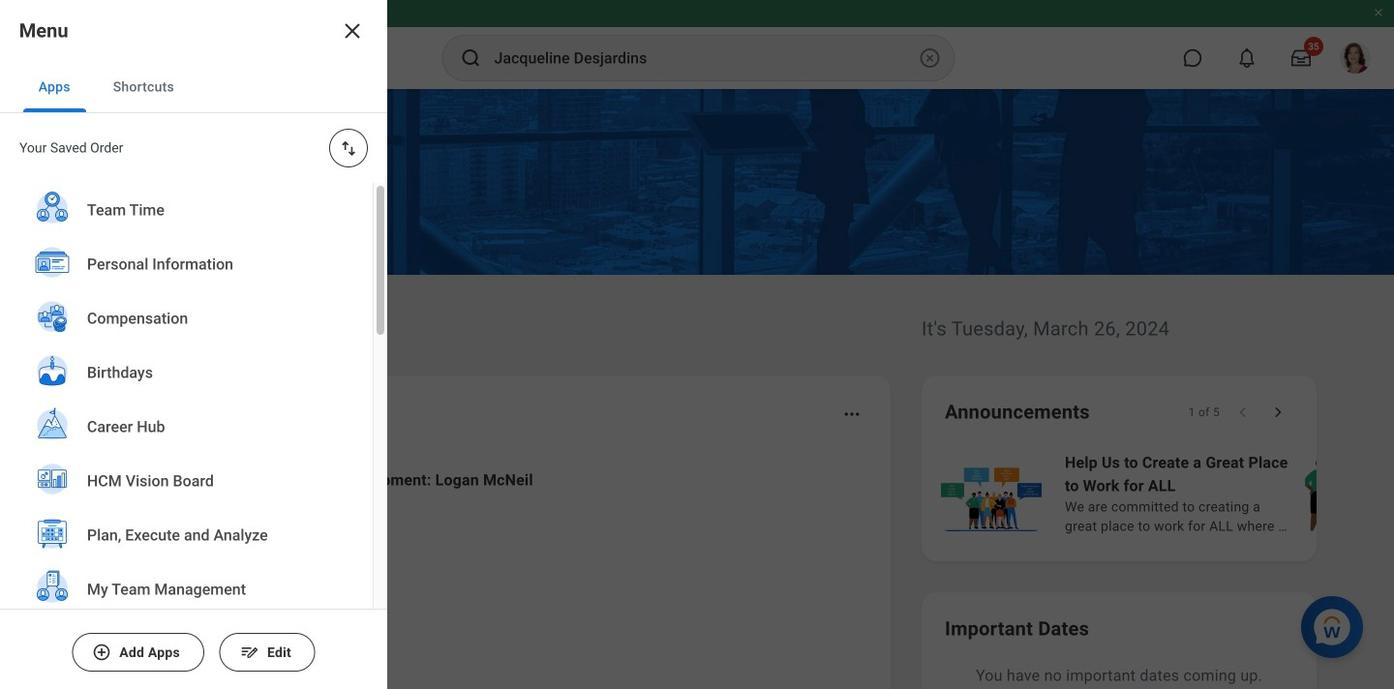 Task type: locate. For each thing, give the bounding box(es) containing it.
main content
[[0, 89, 1394, 689]]

list
[[0, 183, 373, 689], [937, 449, 1394, 538], [101, 453, 868, 689]]

sort image
[[339, 138, 358, 158]]

inbox image
[[129, 584, 158, 613]]

x circle image
[[919, 46, 942, 70]]

tab list
[[0, 62, 387, 113]]

book open image
[[129, 663, 158, 689]]

x image
[[341, 19, 364, 43]]

status
[[1189, 405, 1220, 420]]

chevron right small image
[[1269, 403, 1288, 422]]

chevron left small image
[[1234, 403, 1253, 422]]

inbox large image
[[1292, 48, 1311, 68]]

banner
[[0, 0, 1394, 89]]



Task type: vqa. For each thing, say whether or not it's contained in the screenshot.
approaches
no



Task type: describe. For each thing, give the bounding box(es) containing it.
list inside the global navigation dialog
[[0, 183, 373, 689]]

text edit image
[[240, 643, 259, 662]]

close environment banner image
[[1373, 7, 1385, 18]]

global navigation dialog
[[0, 0, 387, 689]]

plus circle image
[[92, 643, 112, 662]]

notifications large image
[[1238, 48, 1257, 68]]

profile logan mcneil element
[[1329, 37, 1383, 79]]

search image
[[460, 46, 483, 70]]



